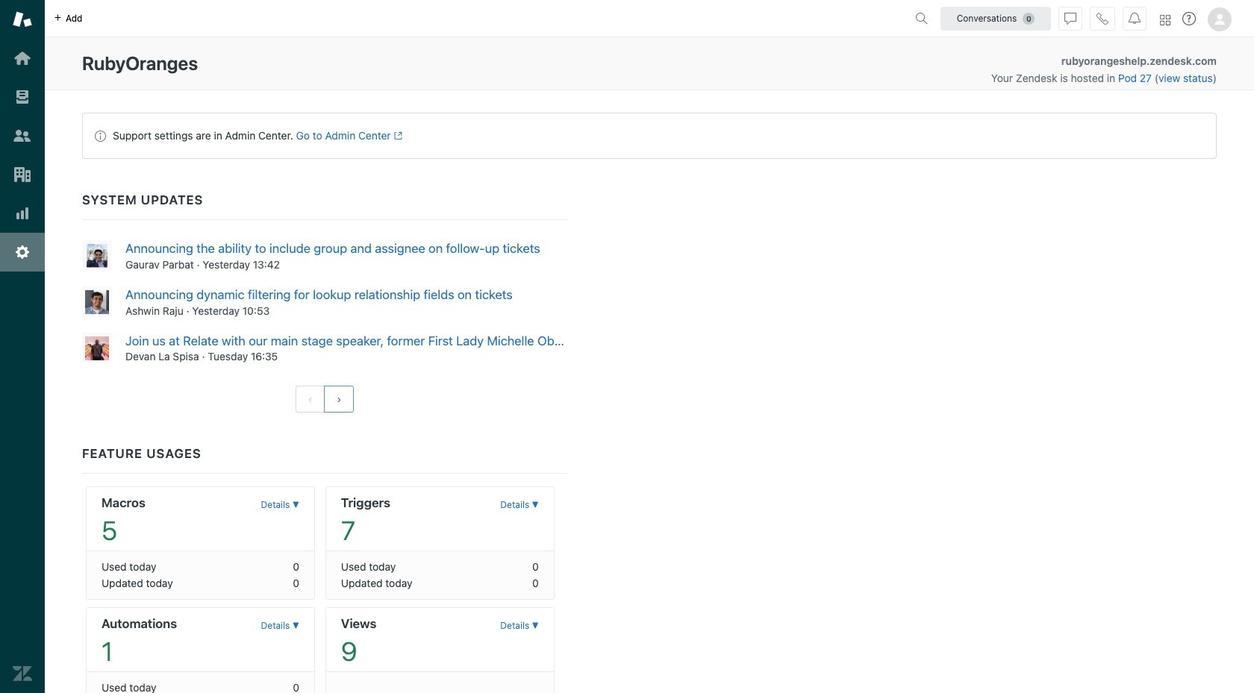 Task type: locate. For each thing, give the bounding box(es) containing it.
status
[[82, 113, 1217, 159]]

button displays agent's chat status as invisible. image
[[1065, 12, 1077, 24]]

notifications image
[[1129, 12, 1141, 24]]

admin image
[[13, 243, 32, 262]]

(opens in a new tab) image
[[391, 132, 403, 141]]

zendesk support image
[[13, 10, 32, 29]]

zendesk image
[[13, 665, 32, 684]]

customers image
[[13, 126, 32, 146]]



Task type: describe. For each thing, give the bounding box(es) containing it.
views image
[[13, 87, 32, 107]]

reporting image
[[13, 204, 32, 223]]

main element
[[0, 0, 45, 694]]

zendesk products image
[[1161, 15, 1171, 25]]

get help image
[[1183, 12, 1196, 25]]

organizations image
[[13, 165, 32, 184]]

get started image
[[13, 49, 32, 68]]



Task type: vqa. For each thing, say whether or not it's contained in the screenshot.
fifth menu item from the bottom of the page
no



